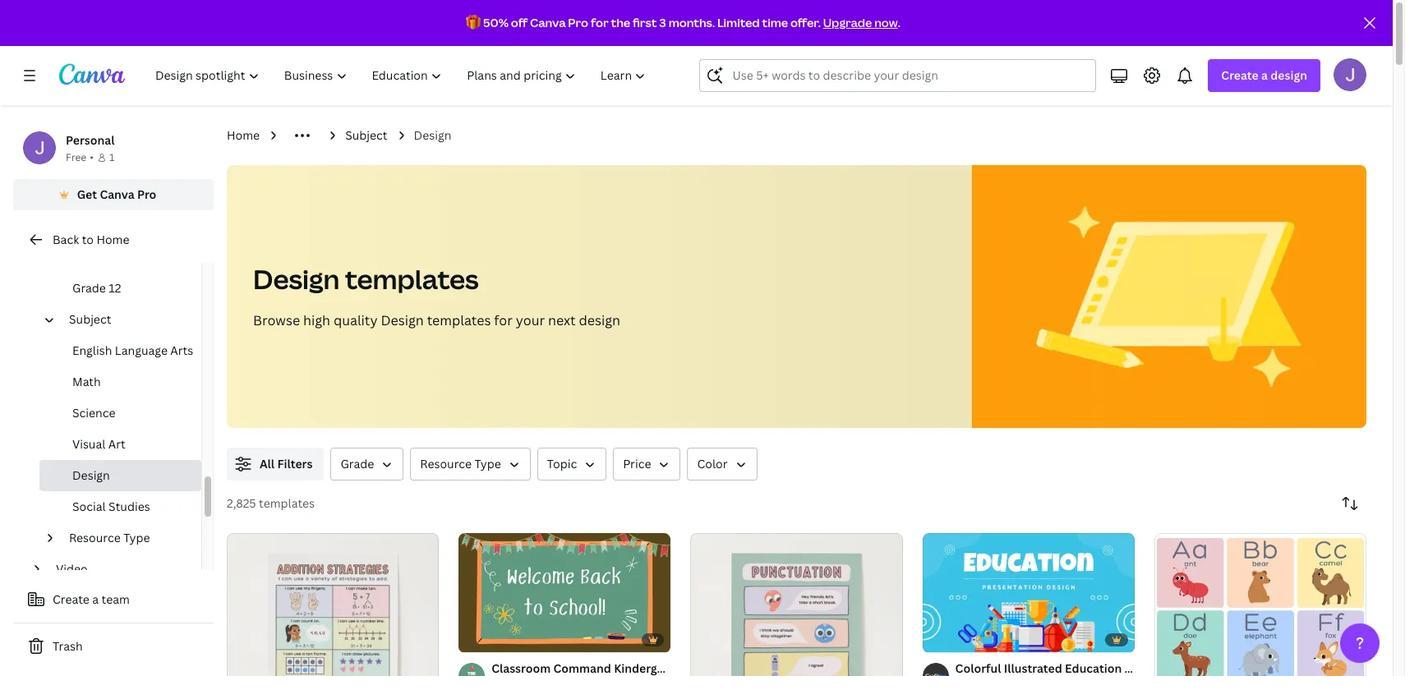 Task type: describe. For each thing, give the bounding box(es) containing it.
language
[[115, 343, 168, 358]]

social
[[72, 499, 106, 515]]

0 vertical spatial resource type button
[[410, 448, 531, 481]]

pro inside button
[[137, 187, 156, 202]]

50%
[[483, 15, 509, 30]]

back to home link
[[13, 224, 214, 256]]

grade for grade 12
[[72, 280, 106, 296]]

all filters
[[260, 456, 313, 472]]

design inside "dropdown button"
[[1271, 67, 1308, 83]]

design up social
[[72, 468, 110, 483]]

colorful illustrated education presentation link
[[956, 660, 1197, 676]]

back to home
[[53, 232, 129, 247]]

trash link
[[13, 630, 214, 663]]

grade 12 link
[[39, 273, 201, 304]]

first
[[633, 15, 657, 30]]

blackboard
[[690, 661, 754, 676]]

grade inside button
[[341, 456, 374, 472]]

months.
[[669, 15, 715, 30]]

subject button
[[62, 304, 192, 335]]

your
[[516, 312, 545, 330]]

jacob simon image
[[1334, 58, 1367, 91]]

1 of 15
[[934, 633, 966, 645]]

color
[[697, 456, 728, 472]]

0 horizontal spatial design
[[579, 312, 621, 330]]

arts
[[170, 343, 193, 358]]

0 horizontal spatial 1
[[109, 150, 114, 164]]

11
[[109, 249, 121, 265]]

trash
[[53, 639, 83, 654]]

1 for classroom
[[470, 633, 475, 645]]

0 vertical spatial canva
[[530, 15, 566, 30]]

all
[[260, 456, 275, 472]]

command
[[554, 661, 611, 676]]

1 of 15 link
[[923, 533, 1135, 653]]

get
[[77, 187, 97, 202]]

limited
[[718, 15, 760, 30]]

art
[[108, 436, 126, 452]]

upgrade now button
[[823, 15, 898, 30]]

free •
[[66, 150, 94, 164]]

filters
[[277, 456, 313, 472]]

rainbow pastel animal alphabet flashcards image
[[1155, 534, 1367, 676]]

a for design
[[1262, 67, 1268, 83]]

create a team
[[53, 592, 130, 607]]

illustrated
[[1004, 661, 1063, 676]]

topic button
[[537, 448, 607, 481]]

classroom command kindergarten blackboard theme image
[[459, 533, 671, 653]]

high
[[303, 312, 330, 330]]

social studies link
[[39, 492, 201, 523]]

design down "top level navigation" element
[[414, 127, 452, 143]]

colorful illustrated education presentation
[[956, 661, 1197, 676]]

•
[[90, 150, 94, 164]]

resource for resource type button to the left
[[69, 530, 121, 546]]

create a team button
[[13, 584, 214, 616]]

0 vertical spatial subject
[[345, 127, 388, 143]]

team
[[102, 592, 130, 607]]

design up browse
[[253, 261, 340, 297]]

1 horizontal spatial pro
[[568, 15, 589, 30]]

for for your
[[494, 312, 513, 330]]

social studies
[[72, 499, 150, 515]]

to
[[82, 232, 94, 247]]

offer.
[[791, 15, 821, 30]]

free
[[66, 150, 87, 164]]

personal
[[66, 132, 115, 148]]

classroom
[[492, 661, 551, 676]]

create for create a design
[[1222, 67, 1259, 83]]

create a design button
[[1209, 59, 1321, 92]]

math
[[72, 374, 101, 390]]

1 for colorful
[[934, 633, 939, 645]]

off
[[511, 15, 528, 30]]

colorful
[[956, 661, 1002, 676]]

kindergarten
[[614, 661, 687, 676]]

1 of 17
[[470, 633, 501, 645]]

colorful illustrated education presentation image
[[923, 533, 1135, 653]]

education
[[1065, 661, 1122, 676]]

3
[[660, 15, 666, 30]]

upgrade
[[823, 15, 872, 30]]

17
[[492, 633, 501, 645]]

presentation
[[1125, 661, 1197, 676]]

price button
[[613, 448, 681, 481]]

the
[[611, 15, 631, 30]]

browse
[[253, 312, 300, 330]]

0 horizontal spatial resource type button
[[62, 523, 192, 554]]

create a design
[[1222, 67, 1308, 83]]



Task type: locate. For each thing, give the bounding box(es) containing it.
0 horizontal spatial canva
[[100, 187, 135, 202]]

.
[[898, 15, 901, 30]]

browse high quality design templates for your next design
[[253, 312, 621, 330]]

1 horizontal spatial resource type button
[[410, 448, 531, 481]]

quality
[[334, 312, 378, 330]]

home link
[[227, 127, 260, 145]]

1 vertical spatial pro
[[137, 187, 156, 202]]

1 vertical spatial type
[[123, 530, 150, 546]]

2,825 templates
[[227, 496, 315, 511]]

1 vertical spatial home
[[96, 232, 129, 247]]

Sort by button
[[1334, 487, 1367, 520]]

0 horizontal spatial subject
[[69, 312, 111, 327]]

1 vertical spatial subject
[[69, 312, 111, 327]]

video
[[56, 561, 88, 577]]

0 vertical spatial for
[[591, 15, 609, 30]]

resource for the topmost resource type button
[[420, 456, 472, 472]]

next
[[548, 312, 576, 330]]

subject down "top level navigation" element
[[345, 127, 388, 143]]

1 of 17 link
[[459, 533, 671, 653]]

home
[[227, 127, 260, 143], [96, 232, 129, 247]]

1 horizontal spatial create
[[1222, 67, 1259, 83]]

create inside "create a design" "dropdown button"
[[1222, 67, 1259, 83]]

pro up back to home link
[[137, 187, 156, 202]]

type left "topic"
[[475, 456, 501, 472]]

get canva pro button
[[13, 179, 214, 210]]

top level navigation element
[[145, 59, 660, 92]]

templates for design templates
[[345, 261, 479, 297]]

0 horizontal spatial a
[[92, 592, 99, 607]]

subject inside "button"
[[69, 312, 111, 327]]

studies
[[109, 499, 150, 515]]

0 horizontal spatial create
[[53, 592, 89, 607]]

0 vertical spatial create
[[1222, 67, 1259, 83]]

0 vertical spatial templates
[[345, 261, 479, 297]]

0 horizontal spatial type
[[123, 530, 150, 546]]

resource type
[[420, 456, 501, 472], [69, 530, 150, 546]]

0 horizontal spatial of
[[478, 633, 490, 645]]

video link
[[49, 554, 192, 585]]

1 vertical spatial design
[[579, 312, 621, 330]]

visual art
[[72, 436, 126, 452]]

price
[[623, 456, 651, 472]]

12
[[109, 280, 121, 296]]

1 horizontal spatial resource type
[[420, 456, 501, 472]]

design right next
[[579, 312, 621, 330]]

topic
[[547, 456, 577, 472]]

design left 'jacob simon' image
[[1271, 67, 1308, 83]]

of inside 'link'
[[478, 633, 490, 645]]

1 vertical spatial for
[[494, 312, 513, 330]]

grade left 12
[[72, 280, 106, 296]]

0 vertical spatial design
[[1271, 67, 1308, 83]]

1 horizontal spatial for
[[591, 15, 609, 30]]

type for resource type button to the left
[[123, 530, 150, 546]]

templates for 2,825 templates
[[259, 496, 315, 511]]

resource right grade button at the left of page
[[420, 456, 472, 472]]

home inside back to home link
[[96, 232, 129, 247]]

0 vertical spatial pro
[[568, 15, 589, 30]]

design
[[1271, 67, 1308, 83], [579, 312, 621, 330]]

1 horizontal spatial 1
[[470, 633, 475, 645]]

canva inside the get canva pro button
[[100, 187, 135, 202]]

0 horizontal spatial pro
[[137, 187, 156, 202]]

visual art link
[[39, 429, 201, 460]]

canva
[[530, 15, 566, 30], [100, 187, 135, 202]]

1 horizontal spatial canva
[[530, 15, 566, 30]]

science link
[[39, 398, 201, 429]]

1 horizontal spatial home
[[227, 127, 260, 143]]

0 vertical spatial resource type
[[420, 456, 501, 472]]

for for the
[[591, 15, 609, 30]]

templates up browse high quality design templates for your next design
[[345, 261, 479, 297]]

1 vertical spatial resource type button
[[62, 523, 192, 554]]

1 horizontal spatial subject
[[345, 127, 388, 143]]

of left 17
[[478, 633, 490, 645]]

now
[[875, 15, 898, 30]]

1 vertical spatial grade
[[72, 280, 106, 296]]

1 vertical spatial a
[[92, 592, 99, 607]]

a inside create a team button
[[92, 592, 99, 607]]

0 vertical spatial type
[[475, 456, 501, 472]]

1 inside 1 of 17 'link'
[[470, 633, 475, 645]]

1 left 17
[[470, 633, 475, 645]]

color button
[[688, 448, 757, 481]]

grade right filters
[[341, 456, 374, 472]]

1 right • on the left top of the page
[[109, 150, 114, 164]]

classroom command kindergarten blackboard theme
[[492, 661, 794, 676]]

2 vertical spatial templates
[[259, 496, 315, 511]]

resource type for the topmost resource type button
[[420, 456, 501, 472]]

1 horizontal spatial resource
[[420, 456, 472, 472]]

1 inside 1 of 15 link
[[934, 633, 939, 645]]

canva right get
[[100, 187, 135, 202]]

1 vertical spatial create
[[53, 592, 89, 607]]

create
[[1222, 67, 1259, 83], [53, 592, 89, 607]]

1 vertical spatial resource
[[69, 530, 121, 546]]

2,825
[[227, 496, 256, 511]]

design templates
[[253, 261, 479, 297]]

templates down the all filters
[[259, 496, 315, 511]]

grade 12
[[72, 280, 121, 296]]

🎁 50% off canva pro for the first 3 months. limited time offer. upgrade now .
[[466, 15, 901, 30]]

1 horizontal spatial of
[[941, 633, 954, 645]]

science
[[72, 405, 116, 421]]

of left 15
[[941, 633, 954, 645]]

Search search field
[[733, 60, 1086, 91]]

math link
[[39, 367, 201, 398]]

1 left 15
[[934, 633, 939, 645]]

classroom command kindergarten blackboard theme link
[[492, 660, 794, 676]]

design right quality
[[381, 312, 424, 330]]

english
[[72, 343, 112, 358]]

15
[[956, 633, 966, 645]]

0 vertical spatial grade
[[72, 249, 106, 265]]

resource down social
[[69, 530, 121, 546]]

for left the your
[[494, 312, 513, 330]]

0 vertical spatial resource
[[420, 456, 472, 472]]

resource type button
[[410, 448, 531, 481], [62, 523, 192, 554]]

1 horizontal spatial a
[[1262, 67, 1268, 83]]

grade button
[[331, 448, 404, 481]]

create inside create a team button
[[53, 592, 89, 607]]

grade down to
[[72, 249, 106, 265]]

a for team
[[92, 592, 99, 607]]

grade 11 link
[[39, 242, 201, 273]]

pastel simple math addition strategies poster image
[[227, 533, 439, 676]]

type
[[475, 456, 501, 472], [123, 530, 150, 546]]

visual
[[72, 436, 105, 452]]

2 vertical spatial grade
[[341, 456, 374, 472]]

0 horizontal spatial home
[[96, 232, 129, 247]]

for left the at the top left of the page
[[591, 15, 609, 30]]

templates
[[345, 261, 479, 297], [427, 312, 491, 330], [259, 496, 315, 511]]

0 horizontal spatial resource
[[69, 530, 121, 546]]

pro
[[568, 15, 589, 30], [137, 187, 156, 202]]

0 horizontal spatial resource type
[[69, 530, 150, 546]]

back
[[53, 232, 79, 247]]

1 vertical spatial templates
[[427, 312, 491, 330]]

create for create a team
[[53, 592, 89, 607]]

🎁
[[466, 15, 481, 30]]

for
[[591, 15, 609, 30], [494, 312, 513, 330]]

of for colorful illustrated education presentation
[[941, 633, 954, 645]]

2 horizontal spatial 1
[[934, 633, 939, 645]]

type for the topmost resource type button
[[475, 456, 501, 472]]

1 horizontal spatial design
[[1271, 67, 1308, 83]]

theme
[[756, 661, 794, 676]]

a
[[1262, 67, 1268, 83], [92, 592, 99, 607]]

2 of from the left
[[941, 633, 954, 645]]

pro left the at the top left of the page
[[568, 15, 589, 30]]

1
[[109, 150, 114, 164], [470, 633, 475, 645], [934, 633, 939, 645]]

canva right off
[[530, 15, 566, 30]]

all filters button
[[227, 448, 324, 481]]

time
[[762, 15, 788, 30]]

0 vertical spatial a
[[1262, 67, 1268, 83]]

english language arts link
[[39, 335, 201, 367]]

design
[[414, 127, 452, 143], [253, 261, 340, 297], [381, 312, 424, 330], [72, 468, 110, 483]]

None search field
[[700, 59, 1097, 92]]

1 of from the left
[[478, 633, 490, 645]]

0 vertical spatial home
[[227, 127, 260, 143]]

1 horizontal spatial type
[[475, 456, 501, 472]]

of for classroom command kindergarten blackboard theme
[[478, 633, 490, 645]]

type down "studies"
[[123, 530, 150, 546]]

a inside "create a design" "dropdown button"
[[1262, 67, 1268, 83]]

1 vertical spatial canva
[[100, 187, 135, 202]]

grade
[[72, 249, 106, 265], [72, 280, 106, 296], [341, 456, 374, 472]]

english language arts
[[72, 343, 193, 358]]

subject up english
[[69, 312, 111, 327]]

pastel simple language punctuation poster image
[[691, 533, 903, 676]]

0 horizontal spatial for
[[494, 312, 513, 330]]

resource type for resource type button to the left
[[69, 530, 150, 546]]

1 vertical spatial resource type
[[69, 530, 150, 546]]

templates left the your
[[427, 312, 491, 330]]

get canva pro
[[77, 187, 156, 202]]

grade for grade 11
[[72, 249, 106, 265]]

grade 11
[[72, 249, 121, 265]]



